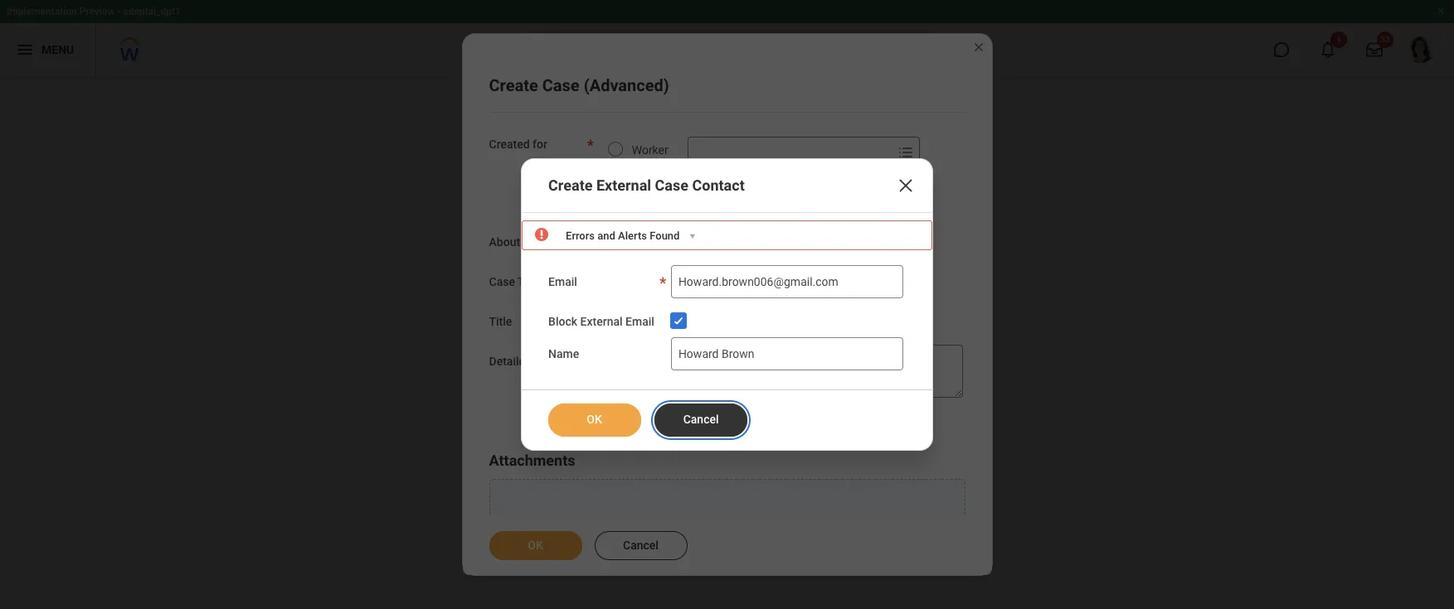 Task type: vqa. For each thing, say whether or not it's contained in the screenshot.
THE 'ATTACHMENTS' region
yes



Task type: locate. For each thing, give the bounding box(es) containing it.
0 vertical spatial search field
[[688, 139, 892, 168]]

create
[[489, 75, 538, 95], [548, 177, 593, 194]]

0 vertical spatial email
[[548, 276, 577, 289]]

prompts image for created for
[[807, 231, 827, 251]]

attachments region
[[489, 451, 965, 610]]

1 horizontal spatial create
[[548, 177, 593, 194]]

implementation preview -   adeptai_dpt1 banner
[[0, 0, 1454, 76]]

x image
[[896, 176, 916, 196]]

contact
[[692, 177, 745, 194]]

email
[[548, 276, 577, 289], [626, 315, 654, 329]]

case up the for
[[542, 75, 580, 95]]

email left the check small icon
[[626, 315, 654, 329]]

create inside 'create external case contact' dialog
[[548, 177, 593, 194]]

create external case contact
[[548, 177, 745, 194]]

0 horizontal spatial case
[[489, 275, 515, 289]]

-
[[117, 6, 120, 17]]

1 horizontal spatial case
[[542, 75, 580, 95]]

main content
[[0, 76, 1454, 156]]

case inside dialog
[[655, 177, 689, 194]]

for
[[533, 138, 547, 151]]

(advanced)
[[584, 75, 669, 95]]

Detailed Message text field
[[599, 345, 963, 398]]

case down worker
[[655, 177, 689, 194]]

search field for external
[[694, 175, 898, 205]]

create up errors
[[548, 177, 593, 194]]

prompts image
[[807, 271, 827, 291]]

Search field
[[688, 139, 892, 168], [694, 175, 898, 205]]

detailed
[[489, 355, 532, 368]]

create up the created
[[489, 75, 538, 95]]

2 vertical spatial prompts image
[[807, 231, 827, 251]]

implementation preview -   adeptai_dpt1
[[7, 6, 181, 17]]

close environment banner image
[[1436, 6, 1446, 16]]

1 vertical spatial create
[[548, 177, 593, 194]]

prompts image
[[896, 143, 916, 163], [901, 179, 921, 199], [807, 231, 827, 251]]

email right type
[[548, 276, 577, 289]]

preview
[[79, 6, 115, 17]]

external
[[596, 177, 651, 194], [632, 180, 674, 193], [580, 315, 623, 329]]

block
[[548, 315, 577, 329]]

external for email
[[580, 315, 623, 329]]

1 vertical spatial search field
[[694, 175, 898, 205]]

external for case
[[596, 177, 651, 194]]

0 horizontal spatial create
[[489, 75, 538, 95]]

0 vertical spatial create
[[489, 75, 538, 95]]

implementation
[[7, 6, 77, 17]]

create inside create case (advanced) dialog
[[489, 75, 538, 95]]

block external email
[[548, 315, 654, 329]]

check small image
[[669, 311, 688, 331]]

alerts
[[618, 230, 647, 242]]

external inside create case (advanced) dialog
[[632, 180, 674, 193]]

created
[[489, 138, 530, 151]]

notifications large image
[[1320, 41, 1336, 58]]

1 vertical spatial prompts image
[[901, 179, 921, 199]]

case
[[542, 75, 580, 95], [655, 177, 689, 194], [489, 275, 515, 289]]

1 vertical spatial email
[[626, 315, 654, 329]]

prompts image for worker
[[901, 179, 921, 199]]

close create case (advanced) image
[[972, 41, 985, 54]]

inbox large image
[[1366, 41, 1383, 58]]

2 horizontal spatial case
[[655, 177, 689, 194]]

name
[[548, 347, 579, 361]]

1 vertical spatial case
[[655, 177, 689, 194]]

worker
[[632, 144, 668, 157]]

case left type
[[489, 275, 515, 289]]

0 vertical spatial prompts image
[[896, 143, 916, 163]]



Task type: describe. For each thing, give the bounding box(es) containing it.
created for
[[489, 138, 547, 151]]

Name text field
[[671, 338, 903, 371]]

cancel button
[[655, 404, 748, 437]]

create for create case (advanced)
[[489, 75, 538, 95]]

create for create external case contact
[[548, 177, 593, 194]]

type
[[518, 275, 543, 289]]

message
[[535, 355, 582, 368]]

adeptai_dpt1
[[123, 6, 181, 17]]

ok
[[587, 413, 603, 426]]

case type
[[489, 275, 543, 289]]

title
[[489, 315, 512, 329]]

1 horizontal spatial email
[[626, 315, 654, 329]]

ok button
[[548, 404, 641, 437]]

Title text field
[[599, 305, 831, 338]]

0 vertical spatial case
[[542, 75, 580, 95]]

attachments
[[489, 452, 575, 470]]

cancel
[[683, 413, 719, 426]]

exclamation image
[[535, 229, 547, 242]]

about
[[489, 236, 520, 249]]

caret down image
[[687, 231, 699, 242]]

search field for worker
[[688, 139, 892, 168]]

errors and alerts found
[[566, 230, 680, 242]]

profile logan mcneil element
[[1398, 32, 1444, 68]]

found
[[650, 230, 680, 242]]

0 horizontal spatial email
[[548, 276, 577, 289]]

errors
[[566, 230, 595, 242]]

Email text field
[[671, 266, 903, 299]]

create external case contact dialog
[[521, 159, 933, 451]]

and
[[598, 230, 615, 242]]

2 vertical spatial case
[[489, 275, 515, 289]]

About field
[[600, 227, 804, 257]]

Case Type field
[[600, 267, 804, 297]]

create case (advanced)
[[489, 75, 669, 95]]

detailed message
[[489, 355, 582, 368]]

create case (advanced) dialog
[[462, 33, 993, 610]]



